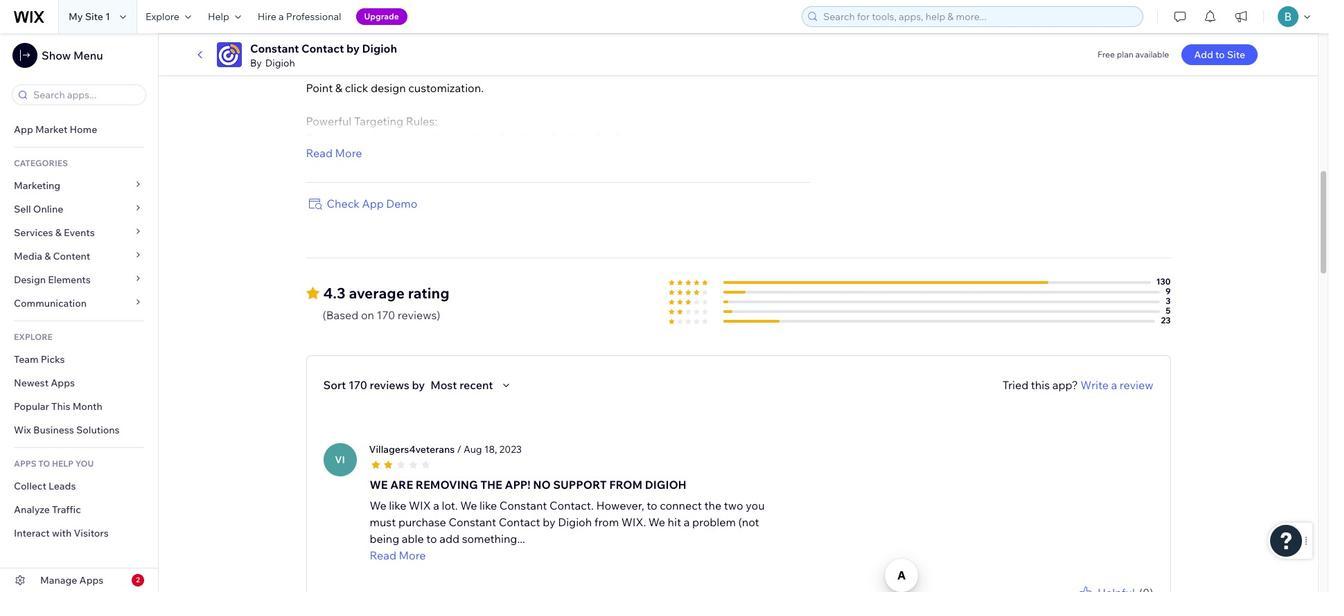 Task type: locate. For each thing, give the bounding box(es) containing it.
contact left us
[[917, 28, 953, 41]]

communication link
[[0, 292, 158, 315]]

a right hire
[[279, 10, 284, 23]]

you
[[75, 459, 94, 469]]

to left add in the left bottom of the page
[[426, 532, 437, 546]]

0 vertical spatial 170
[[377, 308, 395, 322]]

by down 'upgrade' button
[[347, 42, 360, 55]]

1 vertical spatial digioh
[[265, 57, 295, 69]]

write a review button
[[1081, 377, 1154, 393]]

reviews)
[[398, 308, 440, 322]]

wix
[[14, 424, 31, 437]]

available
[[1136, 49, 1169, 60]]

hit
[[668, 515, 681, 529]]

0 vertical spatial &
[[55, 227, 62, 239]]

& right media
[[44, 250, 51, 263]]

1 vertical spatial site
[[1227, 49, 1245, 61]]

1 horizontal spatial like
[[480, 499, 497, 513]]

explore
[[14, 332, 53, 342]]

however,
[[596, 499, 644, 513]]

manage
[[40, 575, 77, 587]]

app left market
[[14, 123, 33, 136]]

1 horizontal spatial &
[[55, 227, 62, 239]]

1 vertical spatial contact
[[301, 42, 344, 55]]

170 right on
[[377, 308, 395, 322]]

review
[[1120, 378, 1154, 392]]

marketing
[[14, 180, 60, 192]]

aug
[[464, 443, 482, 456]]

2 like from the left
[[480, 499, 497, 513]]

wix
[[409, 499, 431, 513]]

& left events
[[55, 227, 62, 239]]

2 vertical spatial to
[[426, 532, 437, 546]]

2 vertical spatial digioh
[[558, 515, 592, 529]]

solutions
[[76, 424, 120, 437]]

constant inside the constant contact by digioh by digioh
[[250, 42, 299, 55]]

tried this app? write a review
[[1003, 378, 1154, 392]]

site inside button
[[1227, 49, 1245, 61]]

business
[[33, 424, 74, 437]]

0 vertical spatial apps
[[51, 377, 75, 390]]

apps for manage apps
[[79, 575, 104, 587]]

like down the
[[480, 499, 497, 513]]

0 vertical spatial app
[[14, 123, 33, 136]]

more up check at the top left of page
[[335, 146, 362, 160]]

sell online
[[14, 203, 63, 216]]

apps up this
[[51, 377, 75, 390]]

media & content
[[14, 250, 90, 263]]

170 right sort
[[349, 378, 367, 392]]

contact.
[[550, 499, 594, 513]]

1 horizontal spatial by
[[412, 378, 425, 392]]

apps
[[51, 377, 75, 390], [79, 575, 104, 587]]

leads
[[49, 480, 76, 493]]

0 horizontal spatial contact
[[301, 42, 344, 55]]

this
[[1031, 378, 1050, 392]]

2 horizontal spatial constant
[[499, 499, 547, 513]]

0 vertical spatial constant
[[250, 42, 299, 55]]

most
[[430, 378, 457, 392]]

digioh right the by on the top of page
[[265, 57, 295, 69]]

1 vertical spatial apps
[[79, 575, 104, 587]]

0 vertical spatial digioh
[[362, 42, 397, 55]]

able
[[402, 532, 424, 546]]

&
[[55, 227, 62, 239], [44, 250, 51, 263]]

contact up something...
[[499, 515, 540, 529]]

1 vertical spatial read more button
[[370, 547, 786, 564]]

constant up something...
[[449, 515, 496, 529]]

0 vertical spatial to
[[1216, 49, 1225, 61]]

most recent
[[430, 378, 493, 392]]

1 horizontal spatial contact
[[499, 515, 540, 529]]

1 vertical spatial more
[[399, 549, 426, 563]]

to down digioh on the bottom of page
[[647, 499, 657, 513]]

(based on 170 reviews)
[[323, 308, 440, 322]]

sort 170 reviews by
[[323, 378, 425, 392]]

0 vertical spatial read more button
[[306, 145, 362, 161]]

to right 'add'
[[1216, 49, 1225, 61]]

1 horizontal spatial site
[[1227, 49, 1245, 61]]

1 vertical spatial by
[[412, 378, 425, 392]]

constant
[[250, 42, 299, 55], [499, 499, 547, 513], [449, 515, 496, 529]]

4.3
[[323, 284, 346, 302]]

1 horizontal spatial more
[[399, 549, 426, 563]]

0 horizontal spatial digioh
[[265, 57, 295, 69]]

to inside add to site button
[[1216, 49, 1225, 61]]

we up must
[[370, 499, 387, 513]]

0 horizontal spatial read
[[306, 146, 333, 160]]

team picks
[[14, 353, 65, 366]]

1 vertical spatial read
[[370, 549, 396, 563]]

by down contact.
[[543, 515, 556, 529]]

analyze traffic link
[[0, 498, 158, 522]]

digioh inside we are removing the app! no support from digioh we like wix a lot. we like constant contact. however, to connect the two you must purchase constant contact by digioh from wix. we hit a problem (not being able to add something... read more
[[558, 515, 592, 529]]

0 vertical spatial read
[[306, 146, 333, 160]]

1 horizontal spatial read
[[370, 549, 396, 563]]

read up check at the top left of page
[[306, 146, 333, 160]]

digioh down contact.
[[558, 515, 592, 529]]

contact down professional
[[301, 42, 344, 55]]

read more button up check at the top left of page
[[306, 145, 362, 161]]

more inside we are removing the app! no support from digioh we like wix a lot. we like constant contact. however, to connect the two you must purchase constant contact by digioh from wix. we hit a problem (not being able to add something... read more
[[399, 549, 426, 563]]

constant down "app!"
[[499, 499, 547, 513]]

0 vertical spatial more
[[335, 146, 362, 160]]

collect
[[14, 480, 46, 493]]

0 horizontal spatial &
[[44, 250, 51, 263]]

contact inside we are removing the app! no support from digioh we like wix a lot. we like constant contact. however, to connect the two you must purchase constant contact by digioh from wix. we hit a problem (not being able to add something... read more
[[499, 515, 540, 529]]

manage apps
[[40, 575, 104, 587]]

by inside the constant contact by digioh by digioh
[[347, 42, 360, 55]]

0 vertical spatial by
[[347, 42, 360, 55]]

1 horizontal spatial constant
[[449, 515, 496, 529]]

visitors
[[74, 527, 109, 540]]

like down are
[[389, 499, 406, 513]]

add to site
[[1194, 49, 1245, 61]]

help button
[[200, 0, 249, 33]]

1 horizontal spatial 170
[[377, 308, 395, 322]]

constant up the by on the top of page
[[250, 42, 299, 55]]

read more button down from
[[370, 547, 786, 564]]

constant contact by digioh by digioh
[[250, 42, 397, 69]]

are
[[390, 478, 413, 492]]

vi
[[335, 454, 345, 466]]

a right hit
[[684, 515, 690, 529]]

we left hit
[[649, 515, 665, 529]]

0 horizontal spatial apps
[[51, 377, 75, 390]]

4.3 average rating
[[323, 284, 449, 302]]

2 vertical spatial contact
[[499, 515, 540, 529]]

we are removing the app! no support from digioh we like wix a lot. we like constant contact. however, to connect the two you must purchase constant contact by digioh from wix. we hit a problem (not being able to add something... read more
[[370, 478, 765, 563]]

read down being
[[370, 549, 396, 563]]

2 vertical spatial by
[[543, 515, 556, 529]]

0 vertical spatial site
[[85, 10, 103, 23]]

analyze traffic
[[14, 504, 81, 516]]

9
[[1166, 286, 1171, 296]]

sort
[[323, 378, 346, 392]]

to
[[1216, 49, 1225, 61], [647, 499, 657, 513], [426, 532, 437, 546]]

0 horizontal spatial app
[[14, 123, 33, 136]]

2 horizontal spatial by
[[543, 515, 556, 529]]

2 horizontal spatial digioh
[[558, 515, 592, 529]]

1 horizontal spatial read more button
[[370, 547, 786, 564]]

0 horizontal spatial by
[[347, 42, 360, 55]]

by inside we are removing the app! no support from digioh we like wix a lot. we like constant contact. however, to connect the two you must purchase constant contact by digioh from wix. we hit a problem (not being able to add something... read more
[[543, 515, 556, 529]]

apps right manage
[[79, 575, 104, 587]]

0 horizontal spatial like
[[389, 499, 406, 513]]

site right 'add'
[[1227, 49, 1245, 61]]

must
[[370, 515, 396, 529]]

support
[[983, 28, 1019, 41]]

read more
[[306, 146, 362, 160]]

/
[[457, 443, 462, 456]]

newest apps link
[[0, 371, 158, 395]]

we
[[370, 499, 387, 513], [460, 499, 477, 513], [649, 515, 665, 529]]

by left the most
[[412, 378, 425, 392]]

1 horizontal spatial apps
[[79, 575, 104, 587]]

1 horizontal spatial digioh
[[362, 42, 397, 55]]

1 horizontal spatial app
[[362, 197, 384, 210]]

apps
[[14, 459, 36, 469]]

Search apps... field
[[29, 85, 141, 105]]

digioh down 'upgrade' button
[[362, 42, 397, 55]]

help
[[208, 10, 229, 23]]

app market home
[[14, 123, 97, 136]]

1
[[105, 10, 110, 23]]

more down able
[[399, 549, 426, 563]]

read more button
[[306, 145, 362, 161], [370, 547, 786, 564]]

services
[[14, 227, 53, 239]]

0 vertical spatial contact
[[917, 28, 953, 41]]

2 horizontal spatial we
[[649, 515, 665, 529]]

a left lot.
[[433, 499, 439, 513]]

we right lot.
[[460, 499, 477, 513]]

1 vertical spatial constant
[[499, 499, 547, 513]]

1 vertical spatial &
[[44, 250, 51, 263]]

like
[[389, 499, 406, 513], [480, 499, 497, 513]]

connect
[[660, 499, 702, 513]]

my site 1
[[69, 10, 110, 23]]

wix business solutions
[[14, 424, 120, 437]]

wix business solutions link
[[0, 419, 158, 442]]

we
[[370, 478, 388, 492]]

average
[[349, 284, 405, 302]]

0 horizontal spatial more
[[335, 146, 362, 160]]

2 horizontal spatial to
[[1216, 49, 1225, 61]]

menu
[[73, 49, 103, 62]]

0 horizontal spatial 170
[[349, 378, 367, 392]]

site left 1 at the left of the page
[[85, 10, 103, 23]]

app left demo
[[362, 197, 384, 210]]

0 horizontal spatial constant
[[250, 42, 299, 55]]

1 vertical spatial to
[[647, 499, 657, 513]]

categories
[[14, 158, 68, 168]]



Task type: vqa. For each thing, say whether or not it's contained in the screenshot.
the Add in the ADD PHONE button
no



Task type: describe. For each thing, give the bounding box(es) containing it.
app!
[[505, 478, 531, 492]]

a right write
[[1111, 378, 1117, 392]]

contact us for support
[[917, 28, 1019, 41]]

popular this month link
[[0, 395, 158, 419]]

on
[[361, 308, 374, 322]]

by
[[250, 57, 262, 69]]

my
[[69, 10, 83, 23]]

Search for tools, apps, help & more... field
[[819, 7, 1139, 26]]

reviews
[[370, 378, 410, 392]]

3
[[1166, 296, 1171, 306]]

upgrade
[[364, 11, 399, 21]]

something...
[[462, 532, 525, 546]]

2 vertical spatial constant
[[449, 515, 496, 529]]

130
[[1156, 276, 1171, 287]]

free plan available
[[1098, 49, 1169, 60]]

0 horizontal spatial read more button
[[306, 145, 362, 161]]

digioh
[[645, 478, 687, 492]]

no
[[533, 478, 551, 492]]

check app demo
[[327, 197, 417, 210]]

team picks link
[[0, 348, 158, 371]]

1 vertical spatial 170
[[349, 378, 367, 392]]

2
[[136, 576, 140, 585]]

add to site button
[[1182, 44, 1258, 65]]

wix.
[[622, 515, 646, 529]]

media
[[14, 250, 42, 263]]

contact us for support link
[[900, 28, 1019, 41]]

problem
[[692, 515, 736, 529]]

1 horizontal spatial we
[[460, 499, 477, 513]]

interact with visitors
[[14, 527, 109, 540]]

hire
[[258, 10, 276, 23]]

most recent button
[[430, 377, 514, 393]]

23
[[1161, 315, 1171, 325]]

0 horizontal spatial we
[[370, 499, 387, 513]]

explore
[[145, 10, 179, 23]]

newest
[[14, 377, 49, 390]]

the
[[704, 499, 722, 513]]

professional
[[286, 10, 341, 23]]

month
[[73, 401, 102, 413]]

sidebar element
[[0, 33, 159, 593]]

1 like from the left
[[389, 499, 406, 513]]

18,
[[484, 443, 497, 456]]

2 horizontal spatial contact
[[917, 28, 953, 41]]

0 horizontal spatial site
[[85, 10, 103, 23]]

popular
[[14, 401, 49, 413]]

write
[[1081, 378, 1109, 392]]

tried
[[1003, 378, 1029, 392]]

1 horizontal spatial to
[[647, 499, 657, 513]]

rating
[[408, 284, 449, 302]]

villagers4veterans / aug 18, 2023
[[369, 443, 522, 456]]

(based
[[323, 308, 359, 322]]

traffic
[[52, 504, 81, 516]]

the
[[480, 478, 502, 492]]

plan
[[1117, 49, 1134, 60]]

free
[[1098, 49, 1115, 60]]

constant contact by digioh logo image
[[217, 42, 242, 67]]

market
[[35, 123, 67, 136]]

being
[[370, 532, 399, 546]]

hire a professional link
[[249, 0, 350, 33]]

you
[[746, 499, 765, 513]]

online
[[33, 203, 63, 216]]

marketing link
[[0, 174, 158, 198]]

app inside sidebar element
[[14, 123, 33, 136]]

collect leads
[[14, 480, 76, 493]]

this
[[51, 401, 70, 413]]

events
[[64, 227, 95, 239]]

us
[[955, 28, 966, 41]]

read inside button
[[306, 146, 333, 160]]

& for events
[[55, 227, 62, 239]]

elements
[[48, 274, 91, 286]]

1 vertical spatial app
[[362, 197, 384, 210]]

check app demo link
[[306, 195, 417, 212]]

add
[[440, 532, 460, 546]]

& for content
[[44, 250, 51, 263]]

app?
[[1053, 378, 1078, 392]]

lot.
[[442, 499, 458, 513]]

home
[[70, 123, 97, 136]]

purchase
[[398, 515, 446, 529]]

add
[[1194, 49, 1213, 61]]

newest apps
[[14, 377, 75, 390]]

sell online link
[[0, 198, 158, 221]]

read inside we are removing the app! no support from digioh we like wix a lot. we like constant contact. however, to connect the two you must purchase constant contact by digioh from wix. we hit a problem (not being able to add something... read more
[[370, 549, 396, 563]]

apps for newest apps
[[51, 377, 75, 390]]

help
[[52, 459, 73, 469]]

team
[[14, 353, 39, 366]]

for
[[968, 28, 981, 41]]

services & events link
[[0, 221, 158, 245]]

with
[[52, 527, 72, 540]]

demo
[[386, 197, 417, 210]]

sell
[[14, 203, 31, 216]]

apps to help you
[[14, 459, 94, 469]]

to
[[38, 459, 50, 469]]

services & events
[[14, 227, 95, 239]]

contact inside the constant contact by digioh by digioh
[[301, 42, 344, 55]]

(not
[[739, 515, 759, 529]]

0 horizontal spatial to
[[426, 532, 437, 546]]

from
[[609, 478, 643, 492]]



